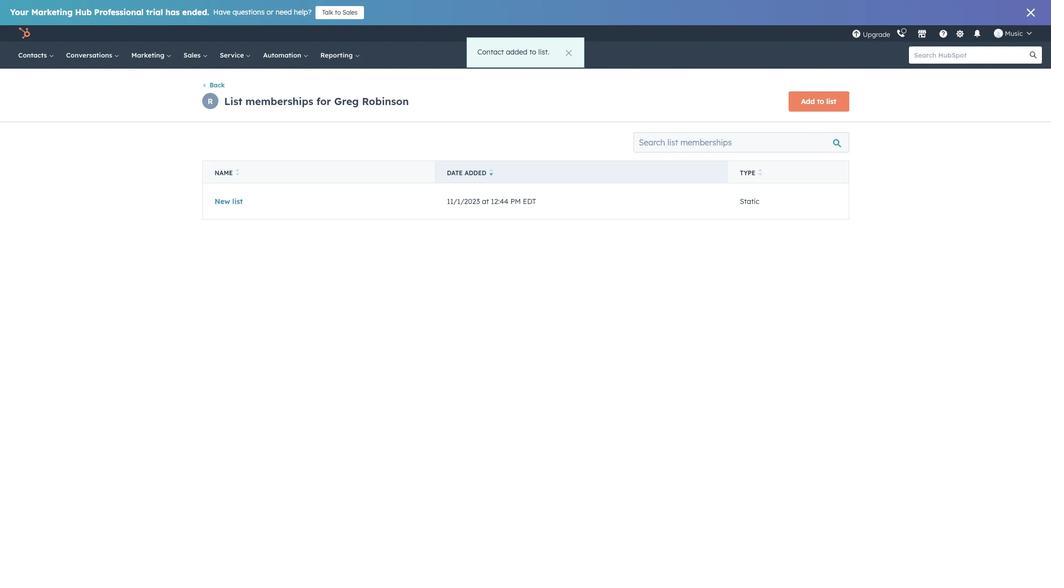 Task type: describe. For each thing, give the bounding box(es) containing it.
0 horizontal spatial sales
[[184, 51, 203, 59]]

has
[[165, 7, 180, 17]]

contacts
[[18, 51, 49, 59]]

ended.
[[182, 7, 209, 17]]

talk
[[322, 9, 333, 16]]

calling icon button
[[892, 27, 910, 40]]

reporting link
[[314, 41, 366, 69]]

questions
[[233, 8, 265, 17]]

list memberships for greg robinson banner
[[202, 89, 849, 112]]

0 horizontal spatial list
[[232, 197, 243, 206]]

marketplaces button
[[912, 25, 933, 41]]

hubspot link
[[12, 27, 38, 39]]

date added button
[[435, 161, 728, 183]]

your marketing hub professional trial has ended. have questions or need help?
[[10, 7, 312, 17]]

contact
[[478, 48, 504, 57]]

trial
[[146, 7, 163, 17]]

added for contact
[[506, 48, 528, 57]]

name
[[215, 170, 233, 177]]

press to sort. element for name
[[236, 169, 240, 178]]

Search HubSpot search field
[[909, 47, 1033, 64]]

new list
[[215, 197, 243, 206]]

to inside "alert"
[[530, 48, 536, 57]]

help?
[[294, 8, 312, 17]]

descending sort. press to sort ascending. image
[[490, 169, 493, 176]]

list.
[[538, 48, 549, 57]]

11/1/2023
[[447, 197, 480, 206]]

type button
[[728, 161, 849, 183]]

memberships
[[246, 95, 313, 108]]

new
[[215, 197, 230, 206]]

press to sort. image
[[759, 169, 762, 176]]

descending sort. press to sort ascending. element
[[490, 169, 493, 178]]

Search list memberships search field
[[634, 133, 849, 153]]

help image
[[939, 30, 948, 39]]

add to list button
[[789, 92, 849, 112]]

11/1/2023 at 12:44 pm edt
[[447, 197, 536, 206]]

search image
[[1030, 52, 1037, 59]]

edt
[[523, 197, 536, 206]]

calling icon image
[[896, 29, 906, 38]]

or
[[267, 8, 274, 17]]

new list link
[[215, 197, 243, 206]]

notifications button
[[969, 25, 986, 41]]

upgrade image
[[852, 30, 861, 39]]

list
[[224, 95, 242, 108]]

notifications image
[[973, 30, 982, 39]]

name button
[[202, 161, 435, 183]]

static
[[740, 197, 760, 206]]

add to list
[[801, 97, 837, 106]]

12:44
[[491, 197, 509, 206]]

for
[[317, 95, 331, 108]]

list inside button
[[826, 97, 837, 106]]

talk to sales
[[322, 9, 358, 16]]

have
[[213, 8, 231, 17]]

service link
[[214, 41, 257, 69]]

need
[[276, 8, 292, 17]]

press to sort. image
[[236, 169, 240, 176]]

1 horizontal spatial close image
[[1027, 9, 1035, 17]]

professional
[[94, 7, 144, 17]]

press to sort. element for type
[[759, 169, 762, 178]]

contacts link
[[12, 41, 60, 69]]

conversations
[[66, 51, 114, 59]]

robinson
[[362, 95, 409, 108]]



Task type: vqa. For each thing, say whether or not it's contained in the screenshot.
Search task queues 'search box'
no



Task type: locate. For each thing, give the bounding box(es) containing it.
marketing left 'hub'
[[31, 7, 73, 17]]

reporting
[[320, 51, 355, 59]]

sales right talk
[[343, 9, 358, 16]]

added
[[506, 48, 528, 57], [465, 170, 486, 177]]

close image right list.
[[566, 50, 572, 56]]

list
[[826, 97, 837, 106], [232, 197, 243, 206]]

hub
[[75, 7, 92, 17]]

added for date
[[465, 170, 486, 177]]

menu
[[851, 25, 1039, 41]]

list memberships for greg robinson
[[224, 95, 409, 108]]

0 horizontal spatial press to sort. element
[[236, 169, 240, 178]]

to inside button
[[335, 9, 341, 16]]

greg robinson image
[[994, 29, 1003, 38]]

1 vertical spatial added
[[465, 170, 486, 177]]

back link
[[202, 82, 225, 89]]

0 vertical spatial marketing
[[31, 7, 73, 17]]

added left descending sort. press to sort ascending. element
[[465, 170, 486, 177]]

added right the contact
[[506, 48, 528, 57]]

marketing link
[[125, 41, 178, 69]]

0 horizontal spatial close image
[[566, 50, 572, 56]]

close image inside contact added to list. "alert"
[[566, 50, 572, 56]]

hubspot image
[[18, 27, 30, 39]]

pm
[[511, 197, 521, 206]]

1 horizontal spatial to
[[530, 48, 536, 57]]

sales
[[343, 9, 358, 16], [184, 51, 203, 59]]

to right add
[[817, 97, 824, 106]]

0 horizontal spatial marketing
[[31, 7, 73, 17]]

your
[[10, 7, 29, 17]]

1 horizontal spatial list
[[826, 97, 837, 106]]

marketing down trial on the top left
[[131, 51, 166, 59]]

press to sort. element inside name button
[[236, 169, 240, 178]]

music button
[[988, 25, 1038, 41]]

settings link
[[954, 28, 967, 39]]

settings image
[[956, 30, 965, 39]]

search button
[[1025, 47, 1042, 64]]

to right talk
[[335, 9, 341, 16]]

to for talk
[[335, 9, 341, 16]]

to for add
[[817, 97, 824, 106]]

1 horizontal spatial marketing
[[131, 51, 166, 59]]

date added
[[447, 170, 486, 177]]

2 press to sort. element from the left
[[759, 169, 762, 178]]

add
[[801, 97, 815, 106]]

talk to sales button
[[316, 6, 364, 19]]

type
[[740, 170, 756, 177]]

sales up back link
[[184, 51, 203, 59]]

0 vertical spatial added
[[506, 48, 528, 57]]

2 horizontal spatial to
[[817, 97, 824, 106]]

service
[[220, 51, 246, 59]]

1 press to sort. element from the left
[[236, 169, 240, 178]]

menu containing music
[[851, 25, 1039, 41]]

press to sort. element right the name
[[236, 169, 240, 178]]

music
[[1005, 29, 1023, 37]]

list right add
[[826, 97, 837, 106]]

back
[[210, 82, 225, 89]]

upgrade
[[863, 30, 890, 38]]

conversations link
[[60, 41, 125, 69]]

1 vertical spatial sales
[[184, 51, 203, 59]]

1 vertical spatial to
[[530, 48, 536, 57]]

at
[[482, 197, 489, 206]]

contact added to list.
[[478, 48, 549, 57]]

added inside button
[[465, 170, 486, 177]]

close image up music popup button
[[1027, 9, 1035, 17]]

1 vertical spatial list
[[232, 197, 243, 206]]

close image
[[1027, 9, 1035, 17], [566, 50, 572, 56]]

1 horizontal spatial press to sort. element
[[759, 169, 762, 178]]

sales inside button
[[343, 9, 358, 16]]

greg
[[334, 95, 359, 108]]

press to sort. element
[[236, 169, 240, 178], [759, 169, 762, 178]]

automation link
[[257, 41, 314, 69]]

0 vertical spatial sales
[[343, 9, 358, 16]]

0 vertical spatial close image
[[1027, 9, 1035, 17]]

1 vertical spatial close image
[[566, 50, 572, 56]]

1 horizontal spatial added
[[506, 48, 528, 57]]

to
[[335, 9, 341, 16], [530, 48, 536, 57], [817, 97, 824, 106]]

list right new
[[232, 197, 243, 206]]

help button
[[935, 25, 952, 41]]

marketplaces image
[[918, 30, 927, 39]]

1 horizontal spatial sales
[[343, 9, 358, 16]]

automation
[[263, 51, 303, 59]]

to left list.
[[530, 48, 536, 57]]

press to sort. element inside type 'button'
[[759, 169, 762, 178]]

0 vertical spatial list
[[826, 97, 837, 106]]

to inside button
[[817, 97, 824, 106]]

contact added to list. alert
[[467, 37, 584, 68]]

press to sort. element right type at the top right of the page
[[759, 169, 762, 178]]

date
[[447, 170, 463, 177]]

0 horizontal spatial to
[[335, 9, 341, 16]]

0 vertical spatial to
[[335, 9, 341, 16]]

2 vertical spatial to
[[817, 97, 824, 106]]

added inside "alert"
[[506, 48, 528, 57]]

1 vertical spatial marketing
[[131, 51, 166, 59]]

sales link
[[178, 41, 214, 69]]

0 horizontal spatial added
[[465, 170, 486, 177]]

marketing
[[31, 7, 73, 17], [131, 51, 166, 59]]



